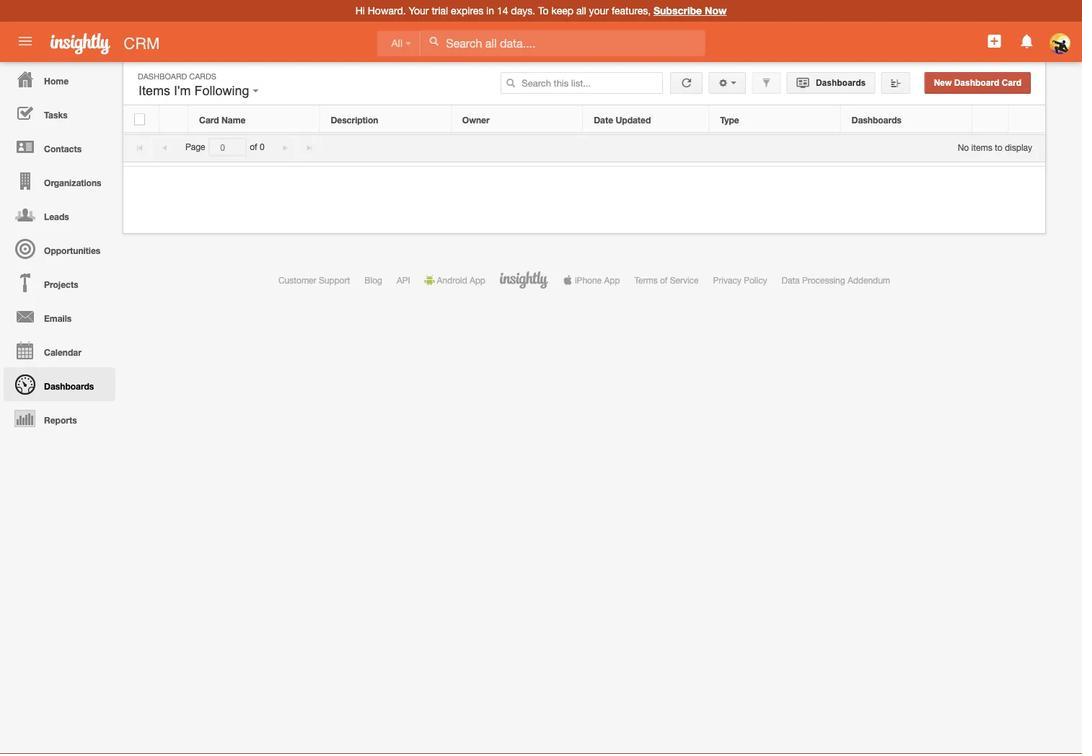 Task type: locate. For each thing, give the bounding box(es) containing it.
app right iphone
[[605, 275, 620, 285]]

0 horizontal spatial app
[[470, 275, 486, 285]]

home link
[[4, 62, 116, 96]]

1 horizontal spatial card
[[1002, 78, 1022, 88]]

app right the "android"
[[470, 275, 486, 285]]

emails link
[[4, 300, 116, 334]]

blog
[[365, 275, 383, 285]]

opportunities link
[[4, 232, 116, 266]]

page
[[186, 142, 205, 152]]

card
[[1002, 78, 1022, 88], [199, 115, 219, 125]]

2 vertical spatial dashboards
[[44, 381, 94, 391]]

leads
[[44, 212, 69, 222]]

terms
[[635, 275, 658, 285]]

card left name
[[199, 115, 219, 125]]

service
[[670, 275, 699, 285]]

of
[[250, 142, 257, 152], [661, 275, 668, 285]]

dashboards link
[[787, 72, 876, 94], [4, 367, 116, 401]]

show list view filters image
[[762, 78, 772, 88]]

1 vertical spatial of
[[661, 275, 668, 285]]

dashboard right new
[[955, 78, 1000, 88]]

card inside new dashboard card link
[[1002, 78, 1022, 88]]

0 horizontal spatial card
[[199, 115, 219, 125]]

app
[[470, 275, 486, 285], [605, 275, 620, 285]]

1 horizontal spatial dashboards link
[[787, 72, 876, 94]]

0
[[260, 142, 265, 152]]

card down notifications image
[[1002, 78, 1022, 88]]

notifications image
[[1019, 32, 1036, 50]]

dashboards link right show list view filters icon
[[787, 72, 876, 94]]

1 horizontal spatial of
[[661, 275, 668, 285]]

privacy policy link
[[714, 275, 768, 285]]

2 app from the left
[[605, 275, 620, 285]]

items
[[139, 83, 170, 98]]

blog link
[[365, 275, 383, 285]]

row
[[123, 106, 1045, 133]]

all link
[[377, 31, 421, 57]]

trial
[[432, 5, 448, 17]]

organizations link
[[4, 164, 116, 198]]

owner
[[463, 115, 490, 125]]

items i'm following
[[139, 83, 253, 98]]

navigation
[[0, 62, 116, 435]]

terms of service link
[[635, 275, 699, 285]]

your
[[589, 5, 609, 17]]

policy
[[744, 275, 768, 285]]

leads link
[[4, 198, 116, 232]]

of right terms at top
[[661, 275, 668, 285]]

android app
[[437, 275, 486, 285]]

processing
[[803, 275, 846, 285]]

dashboards up reports link
[[44, 381, 94, 391]]

of left '0'
[[250, 142, 257, 152]]

contacts link
[[4, 130, 116, 164]]

support
[[319, 275, 350, 285]]

0 horizontal spatial of
[[250, 142, 257, 152]]

privacy
[[714, 275, 742, 285]]

dashboards down the show sidebar icon
[[852, 115, 902, 125]]

Search this list... text field
[[501, 72, 664, 94]]

1 horizontal spatial app
[[605, 275, 620, 285]]

reports link
[[4, 401, 116, 435]]

expires
[[451, 5, 484, 17]]

dashboards link down calendar
[[4, 367, 116, 401]]

new dashboard card
[[935, 78, 1022, 88]]

contacts
[[44, 144, 82, 154]]

in
[[487, 5, 495, 17]]

dashboard up items
[[138, 71, 187, 81]]

dashboards left the show sidebar icon
[[814, 78, 867, 88]]

organizations
[[44, 178, 101, 188]]

items i'm following button
[[135, 80, 262, 102]]

Search all data.... text field
[[421, 30, 706, 56]]

1 app from the left
[[470, 275, 486, 285]]

1 vertical spatial dashboards link
[[4, 367, 116, 401]]

dashboards
[[814, 78, 867, 88], [852, 115, 902, 125], [44, 381, 94, 391]]

dashboard
[[138, 71, 187, 81], [955, 78, 1000, 88]]

calendar
[[44, 347, 81, 357]]

keep
[[552, 5, 574, 17]]

dashboard cards
[[138, 71, 216, 81]]

app for iphone app
[[605, 275, 620, 285]]

data processing addendum
[[782, 275, 891, 285]]

hi
[[356, 5, 365, 17]]

now
[[705, 5, 727, 17]]

0 vertical spatial of
[[250, 142, 257, 152]]

1 horizontal spatial dashboard
[[955, 78, 1000, 88]]

terms of service
[[635, 275, 699, 285]]

days.
[[511, 5, 536, 17]]

1 vertical spatial card
[[199, 115, 219, 125]]

emails
[[44, 313, 72, 323]]

0 vertical spatial card
[[1002, 78, 1022, 88]]

None checkbox
[[134, 114, 145, 125]]

addendum
[[848, 275, 891, 285]]

navigation containing home
[[0, 62, 116, 435]]

api link
[[397, 275, 410, 285]]

home
[[44, 76, 69, 86]]

to
[[539, 5, 549, 17]]

1 vertical spatial dashboards
[[852, 115, 902, 125]]

iphone
[[575, 275, 602, 285]]

hi howard. your trial expires in 14 days. to keep all your features, subscribe now
[[356, 5, 727, 17]]

type
[[721, 115, 740, 125]]



Task type: describe. For each thing, give the bounding box(es) containing it.
card name
[[199, 115, 246, 125]]

items
[[972, 142, 993, 152]]

android app link
[[425, 275, 486, 285]]

calendar link
[[4, 334, 116, 367]]

search image
[[506, 78, 516, 88]]

data
[[782, 275, 800, 285]]

data processing addendum link
[[782, 275, 891, 285]]

no items to display
[[958, 142, 1033, 152]]

crm
[[124, 34, 160, 52]]

new dashboard card link
[[925, 72, 1032, 94]]

updated
[[616, 115, 651, 125]]

0 vertical spatial dashboards link
[[787, 72, 876, 94]]

api
[[397, 275, 410, 285]]

iphone app link
[[563, 275, 620, 285]]

14
[[497, 5, 509, 17]]

to
[[996, 142, 1003, 152]]

subscribe now link
[[654, 5, 727, 17]]

privacy policy
[[714, 275, 768, 285]]

customer
[[279, 275, 317, 285]]

display
[[1006, 142, 1033, 152]]

white image
[[429, 36, 439, 46]]

name
[[222, 115, 246, 125]]

0 vertical spatial dashboards
[[814, 78, 867, 88]]

dashboards inside navigation
[[44, 381, 94, 391]]

cards
[[189, 71, 216, 81]]

following
[[195, 83, 249, 98]]

new
[[935, 78, 952, 88]]

no
[[958, 142, 970, 152]]

date updated
[[594, 115, 651, 125]]

features,
[[612, 5, 651, 17]]

all
[[577, 5, 587, 17]]

none checkbox inside row
[[134, 114, 145, 125]]

0 horizontal spatial dashboard
[[138, 71, 187, 81]]

reports
[[44, 415, 77, 425]]

howard.
[[368, 5, 406, 17]]

date
[[594, 115, 614, 125]]

iphone app
[[575, 275, 620, 285]]

dashboards inside row
[[852, 115, 902, 125]]

tasks link
[[4, 96, 116, 130]]

projects
[[44, 279, 78, 289]]

of 0
[[250, 142, 265, 152]]

android
[[437, 275, 468, 285]]

description
[[331, 115, 379, 125]]

i'm
[[174, 83, 191, 98]]

your
[[409, 5, 429, 17]]

opportunities
[[44, 245, 101, 256]]

0 horizontal spatial dashboards link
[[4, 367, 116, 401]]

refresh list image
[[680, 78, 694, 88]]

subscribe
[[654, 5, 703, 17]]

tasks
[[44, 110, 68, 120]]

show sidebar image
[[891, 78, 901, 88]]

customer support
[[279, 275, 350, 285]]

projects link
[[4, 266, 116, 300]]

row containing card name
[[123, 106, 1045, 133]]

all
[[392, 38, 403, 49]]

customer support link
[[279, 275, 350, 285]]

app for android app
[[470, 275, 486, 285]]

cog image
[[719, 78, 729, 88]]



Task type: vqa. For each thing, say whether or not it's contained in the screenshot.
Display
yes



